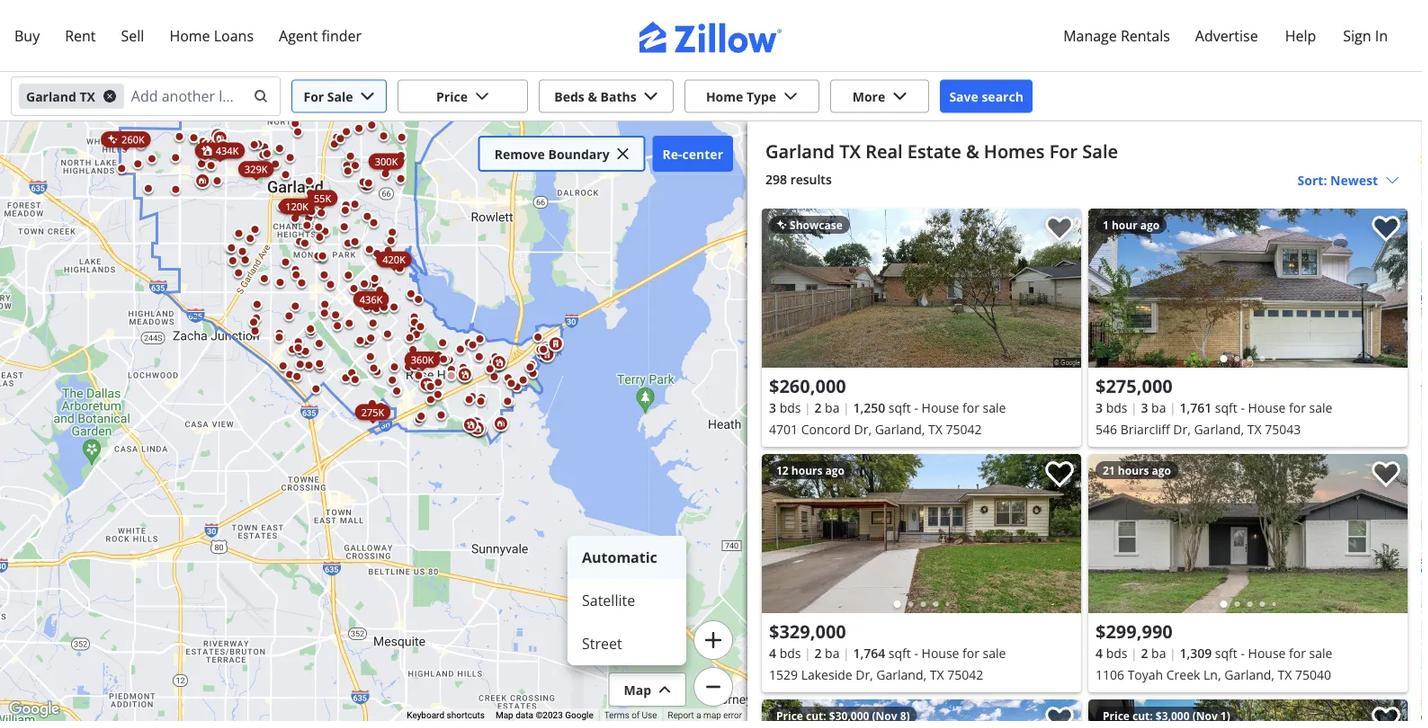 Task type: vqa. For each thing, say whether or not it's contained in the screenshot.
Chevron Left image for $275,000
yes



Task type: describe. For each thing, give the bounding box(es) containing it.
75040
[[1296, 666, 1332, 683]]

property images, use arrow keys to navigate, image 1 of 9 group
[[1089, 209, 1408, 372]]

2 ba for $329,000
[[815, 645, 840, 662]]

1529 lakeside dr, garland, tx 75042 image
[[762, 454, 1082, 614]]

- for $275,000
[[1241, 399, 1245, 416]]

real
[[866, 139, 903, 163]]

ba for $260,000
[[825, 399, 840, 416]]

bds for $299,990
[[1107, 645, 1128, 662]]

close image
[[617, 148, 630, 160]]

1,250
[[853, 399, 886, 416]]

1529 lakeside dr, garland, tx 75042
[[769, 666, 984, 683]]

street button
[[568, 623, 687, 666]]

garland, up property images, use arrow keys to navigate, image 1 of 33 group
[[1225, 666, 1275, 683]]

298 results
[[766, 171, 832, 188]]

beds
[[555, 88, 585, 105]]

bds for $275,000
[[1107, 399, 1128, 416]]

satellite button
[[568, 580, 687, 623]]

house for $329,000
[[922, 645, 960, 662]]

data
[[516, 711, 534, 721]]

toyah
[[1128, 666, 1164, 683]]

1529
[[769, 666, 798, 683]]

garland tx
[[26, 88, 95, 105]]

ba for $299,990
[[1152, 645, 1167, 662]]

chevron left image for $299,990
[[1098, 523, 1119, 545]]

results
[[791, 171, 832, 188]]

275k
[[361, 406, 385, 419]]

terms of use link
[[605, 711, 657, 721]]

more
[[853, 88, 886, 105]]

map for map data ©2023 google
[[496, 711, 514, 721]]

4 for $329,000
[[769, 645, 777, 662]]

sale for $275,000
[[1310, 399, 1333, 416]]

home image
[[22, 94, 61, 134]]

3 for $260,000
[[769, 399, 777, 416]]

bds for $260,000
[[780, 399, 801, 416]]

sort:
[[1298, 172, 1328, 189]]

advertise link
[[1183, 15, 1271, 57]]

$275,000
[[1096, 373, 1173, 398]]

546
[[1096, 421, 1118, 438]]

chevron up image
[[659, 684, 671, 697]]

save search
[[950, 88, 1024, 105]]

ago for $299,990
[[1152, 463, 1172, 478]]

filters element
[[0, 72, 1423, 121]]

house for $275,000
[[1249, 399, 1286, 416]]

4701 concord dr, garland, tx 75042
[[769, 421, 982, 438]]

sparkle image
[[777, 220, 787, 230]]

chevron right image for $299,990
[[1378, 523, 1399, 545]]

©2023
[[536, 711, 563, 721]]

shortcuts
[[447, 711, 485, 721]]

chevron right image for $275,000
[[1378, 278, 1399, 299]]

sort: newest button
[[1294, 170, 1405, 191]]

21
[[1103, 463, 1116, 478]]

remove
[[495, 145, 545, 162]]

sell
[[121, 26, 144, 45]]

house for $260,000
[[922, 399, 960, 416]]

report a map error
[[668, 711, 742, 721]]

- house for sale for $260,000
[[915, 399, 1006, 416]]

re-
[[663, 145, 683, 162]]

329k link
[[238, 161, 274, 177]]

chevron down image for more
[[893, 89, 907, 103]]

- house for sale for $299,990
[[1241, 645, 1333, 662]]

tx inside filters element
[[80, 88, 95, 105]]

1,761
[[1180, 399, 1212, 416]]

1106 toyah creek ln, garland, tx 75040
[[1096, 666, 1332, 683]]

for for $299,990
[[1290, 645, 1307, 662]]

for for $275,000
[[1290, 399, 1307, 416]]

3 ba
[[1141, 399, 1167, 416]]

lakeside
[[801, 666, 853, 683]]

property images, use arrow keys to navigate, image 1 of 16 group
[[1089, 454, 1408, 618]]

2 for $299,990
[[1141, 645, 1149, 662]]

- house for sale for $275,000
[[1241, 399, 1333, 416]]

search
[[982, 88, 1024, 105]]

$299,990
[[1096, 619, 1173, 644]]

12
[[777, 463, 789, 478]]

546 briarcliff dr, garland, tx 75043
[[1096, 421, 1301, 438]]

type
[[747, 88, 777, 105]]

report a map error link
[[668, 711, 742, 721]]

1,764
[[853, 645, 886, 662]]

home for home type
[[706, 88, 744, 105]]

2 ba for $260,000
[[815, 399, 840, 416]]

- for $299,990
[[1241, 645, 1245, 662]]

house for $299,990
[[1249, 645, 1286, 662]]

main navigation
[[0, 0, 1423, 297]]

4701
[[769, 421, 798, 438]]

2 ba for $299,990
[[1141, 645, 1167, 662]]

rent
[[65, 26, 96, 45]]

save this home image
[[1372, 462, 1401, 488]]

360k
[[411, 353, 434, 367]]

loans
[[214, 26, 254, 45]]

save this home button for $260,000
[[1031, 209, 1082, 259]]

hours for $299,990
[[1118, 463, 1150, 478]]

1 hour ago
[[1103, 217, 1160, 232]]

chevron right image inside main navigation
[[243, 180, 265, 202]]

sort: newest
[[1298, 172, 1379, 189]]

& inside popup button
[[588, 88, 597, 105]]

120k
[[286, 200, 309, 213]]

sale for $260,000
[[983, 399, 1006, 416]]

55k link
[[308, 190, 338, 206]]

chevron left image
[[1098, 278, 1119, 299]]

keyboard
[[407, 711, 445, 721]]

property images, use arrow keys to navigate, image 1 of 18 group
[[762, 454, 1082, 618]]

garland tx real estate & homes for sale
[[766, 139, 1119, 163]]

300k link
[[369, 153, 404, 170]]

a
[[697, 711, 702, 721]]

chevron down image for beds & baths
[[644, 89, 658, 103]]

1
[[1103, 217, 1109, 232]]

map for map
[[624, 682, 652, 699]]

3 bds for $260,000
[[769, 399, 801, 416]]

garland for garland tx real estate & homes for sale
[[766, 139, 835, 163]]

- house for sale for $329,000
[[915, 645, 1006, 662]]

300k
[[375, 155, 398, 168]]

sqft for $329,000
[[889, 645, 911, 662]]

save this home image for $275,000
[[1372, 216, 1401, 242]]

home for home loans
[[170, 26, 210, 45]]

4 bds for $299,990
[[1096, 645, 1128, 662]]

home type button
[[685, 80, 820, 113]]

329k
[[245, 163, 268, 176]]

help
[[1286, 26, 1317, 45]]

260k
[[122, 133, 145, 146]]

manage rentals link
[[1051, 15, 1183, 57]]

55k 120k
[[286, 192, 331, 213]]

keyboard shortcuts button
[[407, 710, 485, 722]]

buy link
[[2, 15, 52, 57]]

chevron down image for price
[[475, 89, 489, 103]]



Task type: locate. For each thing, give the bounding box(es) containing it.
$329,000
[[769, 619, 847, 644]]

2
[[815, 399, 822, 416], [815, 645, 822, 662], [1141, 645, 1149, 662]]

for up 1529 lakeside dr, garland, tx 75042 link
[[963, 645, 980, 662]]

dr, down 1,764
[[856, 666, 874, 683]]

4701 concord dr, garland, tx 75042 link
[[769, 418, 1074, 440]]

4 bds for $329,000
[[769, 645, 801, 662]]

ba
[[825, 399, 840, 416], [1152, 399, 1167, 416], [825, 645, 840, 662], [1152, 645, 1167, 662]]

bds for $329,000
[[780, 645, 801, 662]]

showcase
[[787, 217, 843, 232]]

use
[[642, 711, 657, 721]]

estate
[[908, 139, 962, 163]]

chevron down image right newest
[[1386, 173, 1400, 188]]

chevron down image for sort: newest
[[1386, 173, 1400, 188]]

dr, down 1,250
[[854, 421, 872, 438]]

chevron down image right price
[[475, 89, 489, 103]]

ba for $329,000
[[825, 645, 840, 662]]

2 chevron down image from the left
[[893, 89, 907, 103]]

chevron down image inside "sort: newest" dropdown button
[[1386, 173, 1400, 188]]

3 up 546 on the bottom of the page
[[1096, 399, 1103, 416]]

chevron right image inside property images, use arrow keys to navigate, image 1 of 18 group
[[1051, 523, 1073, 545]]

1 horizontal spatial hours
[[1118, 463, 1150, 478]]

automatic
[[582, 548, 658, 567]]

menu
[[568, 536, 687, 666]]

434k link
[[195, 143, 245, 159]]

chevron right image inside property images, use arrow keys to navigate, image 1 of 9 "group"
[[1378, 278, 1399, 299]]

for
[[963, 399, 980, 416], [1290, 399, 1307, 416], [963, 645, 980, 662], [1290, 645, 1307, 662]]

garland inside filters element
[[26, 88, 76, 105]]

sign in link
[[1331, 15, 1401, 57]]

1 horizontal spatial chevron left image
[[1098, 523, 1119, 545]]

garland, down 1,761 sqft
[[1195, 421, 1245, 438]]

ago down briarcliff
[[1152, 463, 1172, 478]]

1 4 from the left
[[769, 645, 777, 662]]

- for $329,000
[[915, 645, 919, 662]]

garland
[[26, 88, 76, 105], [766, 139, 835, 163]]

for for $260,000
[[963, 399, 980, 416]]

sqft right 1,764
[[889, 645, 911, 662]]

chevron left image down the 12 on the right bottom of the page
[[771, 523, 793, 545]]

300k 329k
[[245, 155, 398, 176]]

save this home button for $329,000
[[1031, 454, 1082, 505]]

75042 for $329,000
[[948, 666, 984, 683]]

for up 4701 concord dr, garland, tx 75042 link
[[963, 399, 980, 416]]

garland up 298 results
[[766, 139, 835, 163]]

434k
[[216, 144, 239, 157]]

298
[[766, 171, 787, 188]]

error
[[724, 711, 742, 721]]

- for $260,000
[[915, 399, 919, 416]]

1 vertical spatial map
[[496, 711, 514, 721]]

2 up concord
[[815, 399, 822, 416]]

sqft for $260,000
[[889, 399, 911, 416]]

1 horizontal spatial home
[[706, 88, 744, 105]]

436k
[[360, 293, 383, 306]]

automatic button
[[568, 536, 687, 580]]

1 vertical spatial chevron right image
[[1051, 523, 1073, 545]]

satellite
[[582, 591, 635, 611]]

home loans
[[170, 26, 254, 45]]

0 horizontal spatial hours
[[792, 463, 823, 478]]

1,250 sqft
[[853, 399, 911, 416]]

ba up lakeside
[[825, 645, 840, 662]]

sale for $299,990
[[1310, 645, 1333, 662]]

120k link
[[279, 198, 315, 215]]

bds up 1529
[[780, 645, 801, 662]]

house up "75043"
[[1249, 399, 1286, 416]]

in
[[1376, 26, 1389, 45]]

home type
[[706, 88, 777, 105]]

home
[[170, 26, 210, 45], [706, 88, 744, 105]]

2 4 bds from the left
[[1096, 645, 1128, 662]]

2 for $329,000
[[815, 645, 822, 662]]

sqft right 1,761
[[1216, 399, 1238, 416]]

ago for $275,000
[[1141, 217, 1160, 232]]

chevron down image
[[475, 89, 489, 103], [893, 89, 907, 103]]

2 chevron left image from the left
[[1098, 523, 1119, 545]]

chevron right image
[[243, 180, 265, 202], [1051, 523, 1073, 545]]

chevron left image for $329,000
[[771, 523, 793, 545]]

1 horizontal spatial garland
[[766, 139, 835, 163]]

chevron down image for home type
[[784, 89, 798, 103]]

- house for sale up 1529 lakeside dr, garland, tx 75042 link
[[915, 645, 1006, 662]]

garland for garland tx
[[26, 88, 76, 105]]

chevron left image
[[771, 523, 793, 545], [1098, 523, 1119, 545]]

1 3 from the left
[[769, 399, 777, 416]]

ba up concord
[[825, 399, 840, 416]]

creek
[[1167, 666, 1201, 683]]

3
[[769, 399, 777, 416], [1096, 399, 1103, 416], [1141, 399, 1149, 416]]

2 3 from the left
[[1096, 399, 1103, 416]]

house up 1106 toyah creek ln, garland, tx 75040 link
[[1249, 645, 1286, 662]]

garland, down 1,764 sqft
[[877, 666, 927, 683]]

0 vertical spatial chevron right image
[[243, 180, 265, 202]]

- house for sale up 75040
[[1241, 645, 1333, 662]]

sale up the '546 briarcliff dr, garland, tx 75043' link
[[1310, 399, 1333, 416]]

0 horizontal spatial chevron right image
[[243, 180, 265, 202]]

for for $329,000
[[963, 645, 980, 662]]

2 chevron right image from the top
[[1378, 523, 1399, 545]]

0 horizontal spatial 3 bds
[[769, 399, 801, 416]]

map region
[[0, 0, 880, 722]]

1 chevron right image from the top
[[1378, 278, 1399, 299]]

dr, for $260,000
[[854, 421, 872, 438]]

garland,
[[875, 421, 925, 438], [1195, 421, 1245, 438], [877, 666, 927, 683], [1225, 666, 1275, 683]]

1,309 sqft
[[1180, 645, 1238, 662]]

$260,000
[[769, 373, 847, 398]]

- up 1529 lakeside dr, garland, tx 75042 link
[[915, 645, 919, 662]]

3 bds up 546 on the bottom of the page
[[1096, 399, 1128, 416]]

for
[[1050, 139, 1078, 163]]

minus image
[[704, 678, 723, 697]]

sqft up 1106 toyah creek ln, garland, tx 75040
[[1216, 645, 1238, 662]]

436k 420k
[[360, 253, 406, 306]]

4 for $299,990
[[1096, 645, 1103, 662]]

garland, down 1,250 sqft
[[875, 421, 925, 438]]

street
[[582, 634, 622, 654]]

12 hours ago
[[777, 463, 845, 478]]

map inside "popup button"
[[624, 682, 652, 699]]

2 hours from the left
[[1118, 463, 1150, 478]]

2 up toyah
[[1141, 645, 1149, 662]]

dr, for $329,000
[[856, 666, 874, 683]]

21 hours ago
[[1103, 463, 1172, 478]]

3 for $275,000
[[1096, 399, 1103, 416]]

save
[[950, 88, 979, 105]]

436k link
[[353, 291, 389, 308]]

1 horizontal spatial 4 bds
[[1096, 645, 1128, 662]]

sale up 1529 lakeside dr, garland, tx 75042 link
[[983, 645, 1006, 662]]

house
[[922, 399, 960, 416], [1249, 399, 1286, 416], [922, 645, 960, 662], [1249, 645, 1286, 662]]

sqft right 1,250
[[889, 399, 911, 416]]

55k
[[314, 192, 331, 205]]

save search button
[[940, 80, 1033, 113]]

- house for sale up "75043"
[[1241, 399, 1333, 416]]

sale up 4701 concord dr, garland, tx 75042 link
[[983, 399, 1006, 416]]

1 chevron left image from the left
[[771, 523, 793, 545]]

remove tag image
[[102, 89, 117, 103]]

google image
[[4, 698, 64, 722]]

agent finder
[[279, 26, 362, 45]]

2 ba up toyah
[[1141, 645, 1167, 662]]

1 hours from the left
[[792, 463, 823, 478]]

1 horizontal spatial chevron right image
[[1051, 523, 1073, 545]]

baths
[[601, 88, 637, 105]]

chevron down image right type
[[784, 89, 798, 103]]

hours for $329,000
[[792, 463, 823, 478]]

garland, for $329,000
[[877, 666, 927, 683]]

price button
[[398, 80, 528, 113]]

1,761 sqft
[[1180, 399, 1238, 416]]

property images, use arrow keys to navigate, image 1 of 33 group
[[1089, 700, 1408, 722]]

sqft
[[889, 399, 911, 416], [1216, 399, 1238, 416], [889, 645, 911, 662], [1216, 645, 1238, 662]]

map left "data"
[[496, 711, 514, 721]]

manage
[[1064, 26, 1117, 45]]

sqft for $299,990
[[1216, 645, 1238, 662]]

- up 4701 concord dr, garland, tx 75042 link
[[915, 399, 919, 416]]

0 vertical spatial &
[[588, 88, 597, 105]]

ago down concord
[[826, 463, 845, 478]]

1 horizontal spatial 3 bds
[[1096, 399, 1128, 416]]

property images, use arrow keys to navigate, image 1 of 27 group
[[762, 700, 1082, 722]]

re-center button
[[653, 136, 733, 172]]

main content containing garland tx real estate & homes for sale
[[748, 121, 1423, 722]]

chevron down image inside 'home type' dropdown button
[[784, 89, 798, 103]]

home loans link
[[157, 15, 266, 57]]

ago right hour
[[1141, 217, 1160, 232]]

bds up 4701
[[780, 399, 801, 416]]

1 4 bds from the left
[[769, 645, 801, 662]]

3 3 from the left
[[1141, 399, 1149, 416]]

sale for $329,000
[[983, 645, 1006, 662]]

bds up '1106'
[[1107, 645, 1128, 662]]

chevron down image inside more dropdown button
[[893, 89, 907, 103]]

garland, for $260,000
[[875, 421, 925, 438]]

plus image
[[704, 631, 723, 650]]

hours right the 12 on the right bottom of the page
[[792, 463, 823, 478]]

3 up 4701
[[769, 399, 777, 416]]

remove boundary
[[495, 145, 610, 162]]

1106 toyah creek ln, garland, tx 75040 link
[[1096, 664, 1401, 686]]

- up 1106 toyah creek ln, garland, tx 75040 link
[[1241, 645, 1245, 662]]

map up of
[[624, 682, 652, 699]]

420k
[[383, 253, 406, 266]]

more button
[[831, 80, 930, 113]]

manage rentals
[[1064, 26, 1171, 45]]

house up 1529 lakeside dr, garland, tx 75042 link
[[922, 645, 960, 662]]

center
[[683, 145, 724, 162]]

chevron down image inside "beds & baths" popup button
[[644, 89, 658, 103]]

0 horizontal spatial chevron left image
[[771, 523, 793, 545]]

0 horizontal spatial chevron down image
[[475, 89, 489, 103]]

tx
[[80, 88, 95, 105], [840, 139, 861, 163], [929, 421, 943, 438], [1248, 421, 1262, 438], [930, 666, 945, 683], [1278, 666, 1293, 683]]

re-center
[[663, 145, 724, 162]]

0 horizontal spatial 3
[[769, 399, 777, 416]]

sale up 75040
[[1310, 645, 1333, 662]]

homes
[[984, 139, 1045, 163]]

ago for $329,000
[[826, 463, 845, 478]]

dr, for $275,000
[[1174, 421, 1191, 438]]

1 horizontal spatial map
[[624, 682, 652, 699]]

chevron left image down 21
[[1098, 523, 1119, 545]]

2 up lakeside
[[815, 645, 822, 662]]

& right beds at the top of page
[[588, 88, 597, 105]]

1 chevron down image from the left
[[475, 89, 489, 103]]

Search text field
[[131, 82, 242, 111]]

dr, down 1,761
[[1174, 421, 1191, 438]]

0 horizontal spatial 4
[[769, 645, 777, 662]]

4 up 1529
[[769, 645, 777, 662]]

home inside "home loans" link
[[170, 26, 210, 45]]

3 up briarcliff
[[1141, 399, 1149, 416]]

home left loans
[[170, 26, 210, 45]]

0 vertical spatial chevron right image
[[1378, 278, 1399, 299]]

1 vertical spatial home
[[706, 88, 744, 105]]

sqft for $275,000
[[1216, 399, 1238, 416]]

& right estate
[[966, 139, 980, 163]]

zillow logo image
[[639, 22, 783, 53]]

75042 for $260,000
[[946, 421, 982, 438]]

- house for sale up 4701 concord dr, garland, tx 75042 link
[[915, 399, 1006, 416]]

hour
[[1112, 217, 1138, 232]]

bds up 546 on the bottom of the page
[[1107, 399, 1128, 416]]

0 horizontal spatial 4 bds
[[769, 645, 801, 662]]

546 briarcliff dr, garland, tx 75043 image
[[1089, 209, 1408, 368]]

chevron down image down finder
[[360, 89, 375, 103]]

260k link
[[101, 131, 151, 148]]

garland, for $275,000
[[1195, 421, 1245, 438]]

terms of use
[[605, 711, 657, 721]]

ba up toyah
[[1152, 645, 1167, 662]]

0 horizontal spatial &
[[588, 88, 597, 105]]

1 horizontal spatial 3
[[1096, 399, 1103, 416]]

keyboard shortcuts
[[407, 711, 485, 721]]

ba up briarcliff
[[1152, 399, 1167, 416]]

chevron down image
[[360, 89, 375, 103], [644, 89, 658, 103], [784, 89, 798, 103], [1386, 173, 1400, 188]]

1 vertical spatial 75042
[[948, 666, 984, 683]]

of
[[632, 711, 640, 721]]

0 vertical spatial garland
[[26, 88, 76, 105]]

1 vertical spatial &
[[966, 139, 980, 163]]

house up 4701 concord dr, garland, tx 75042 link
[[922, 399, 960, 416]]

chevron down image inside price popup button
[[475, 89, 489, 103]]

save this home button for $299,990
[[1358, 454, 1408, 505]]

save this home image for $329,000
[[1046, 462, 1074, 488]]

chevron down image right more
[[893, 89, 907, 103]]

home inside 'home type' dropdown button
[[706, 88, 744, 105]]

1529 lakeside dr, garland, tx 75042 link
[[769, 664, 1074, 686]]

3 bds up 4701
[[769, 399, 801, 416]]

save this home image
[[1046, 216, 1074, 242], [1372, 216, 1401, 242], [1046, 462, 1074, 488], [1046, 707, 1074, 722], [1372, 707, 1401, 722]]

1 3 bds from the left
[[769, 399, 801, 416]]

2 ba up lakeside
[[815, 645, 840, 662]]

4 bds up 1529
[[769, 645, 801, 662]]

beds & baths
[[555, 88, 637, 105]]

save this home button for $275,000
[[1358, 209, 1408, 259]]

map
[[624, 682, 652, 699], [496, 711, 514, 721]]

search image
[[254, 89, 268, 103]]

save this home image for $260,000
[[1046, 216, 1074, 242]]

0 vertical spatial 75042
[[946, 421, 982, 438]]

2 ba up concord
[[815, 399, 840, 416]]

chevron down image right baths
[[644, 89, 658, 103]]

boundary
[[548, 145, 610, 162]]

4 bds up '1106'
[[1096, 645, 1128, 662]]

menu containing automatic
[[568, 536, 687, 666]]

0 horizontal spatial map
[[496, 711, 514, 721]]

3 bds for $275,000
[[1096, 399, 1128, 416]]

for up "75043"
[[1290, 399, 1307, 416]]

buy
[[14, 26, 40, 45]]

1 vertical spatial garland
[[766, 139, 835, 163]]

garland inside "main content"
[[766, 139, 835, 163]]

1,309
[[1180, 645, 1212, 662]]

for up 75040
[[1290, 645, 1307, 662]]

1 horizontal spatial 4
[[1096, 645, 1103, 662]]

4
[[769, 645, 777, 662], [1096, 645, 1103, 662]]

ba for $275,000
[[1152, 399, 1167, 416]]

0 vertical spatial home
[[170, 26, 210, 45]]

4701 concord dr, garland, tx 75042 image
[[762, 209, 1082, 368]]

hours right 21
[[1118, 463, 1150, 478]]

0 horizontal spatial garland
[[26, 88, 76, 105]]

map data ©2023 google
[[496, 711, 594, 721]]

0 vertical spatial map
[[624, 682, 652, 699]]

concord
[[801, 421, 851, 438]]

chevron left image inside property images, use arrow keys to navigate, image 1 of 16 group
[[1098, 523, 1119, 545]]

home left type
[[706, 88, 744, 105]]

1 vertical spatial chevron right image
[[1378, 523, 1399, 545]]

- up the '546 briarcliff dr, garland, tx 75043' link
[[1241, 399, 1245, 416]]

main content
[[748, 121, 1423, 722]]

0 horizontal spatial home
[[170, 26, 210, 45]]

2 horizontal spatial 3
[[1141, 399, 1149, 416]]

chevron right image
[[1378, 278, 1399, 299], [1378, 523, 1399, 545]]

garland left remove tag icon
[[26, 88, 76, 105]]

google
[[565, 711, 594, 721]]

rentals
[[1121, 26, 1171, 45]]

map button
[[609, 673, 687, 707]]

4 up '1106'
[[1096, 645, 1103, 662]]

rent link
[[52, 15, 108, 57]]

1 horizontal spatial &
[[966, 139, 980, 163]]

clear field image
[[251, 89, 265, 103]]

2 3 bds from the left
[[1096, 399, 1128, 416]]

chevron left image inside property images, use arrow keys to navigate, image 1 of 18 group
[[771, 523, 793, 545]]

1 horizontal spatial chevron down image
[[893, 89, 907, 103]]

2 for $260,000
[[815, 399, 822, 416]]

1106 toyah creek ln, garland, tx 75040 image
[[1089, 454, 1408, 614]]

2 4 from the left
[[1096, 645, 1103, 662]]

2 ba
[[815, 399, 840, 416], [815, 645, 840, 662], [1141, 645, 1167, 662]]

map
[[704, 711, 722, 721]]



